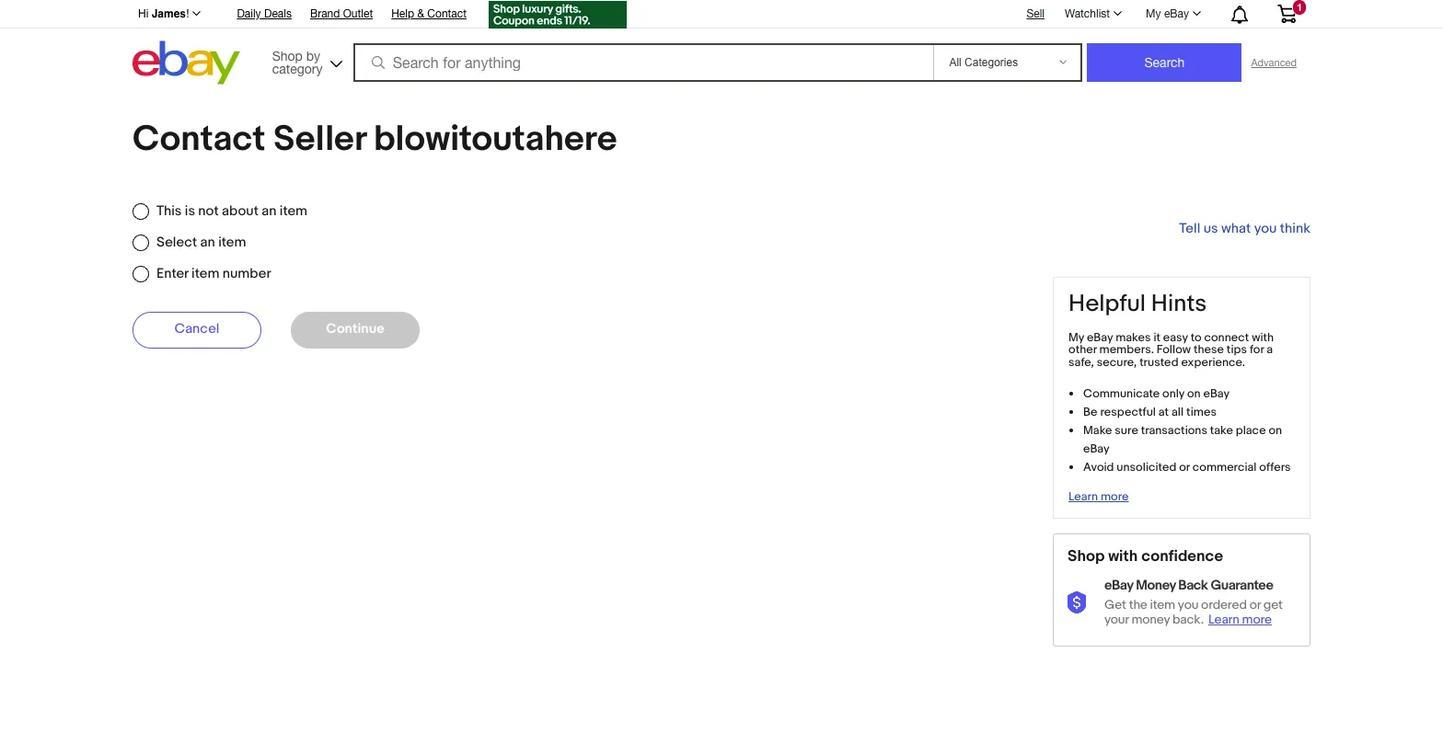 Task type: describe. For each thing, give the bounding box(es) containing it.
helpful
[[1069, 290, 1146, 319]]

continue link
[[291, 312, 420, 349]]

contact inside 'link'
[[427, 7, 467, 20]]

contact seller blowitoutahere
[[133, 118, 617, 161]]

commercial
[[1193, 460, 1257, 475]]

money
[[1136, 577, 1176, 595]]

this is not about an item
[[157, 203, 308, 220]]

1 vertical spatial contact
[[133, 118, 266, 161]]

1 vertical spatial an
[[200, 234, 215, 251]]

sell
[[1027, 7, 1045, 20]]

respectful
[[1101, 405, 1156, 420]]

my ebay link
[[1136, 3, 1210, 25]]

to
[[1191, 330, 1202, 345]]

think
[[1280, 220, 1311, 238]]

get
[[1264, 598, 1283, 613]]

daily deals link
[[237, 5, 292, 25]]

helpful hints
[[1069, 290, 1207, 319]]

item down this is not about an item
[[218, 234, 246, 251]]

get the coupon image
[[489, 1, 627, 29]]

all
[[1172, 405, 1184, 420]]

james
[[152, 7, 186, 20]]

item right about
[[280, 203, 308, 220]]

daily
[[237, 7, 261, 20]]

about
[[222, 203, 259, 220]]

tell
[[1180, 220, 1201, 238]]

these
[[1194, 343, 1225, 358]]

communicate only on ebay be respectful at all times make sure transactions take place on ebay avoid unsolicited or commercial offers
[[1084, 387, 1291, 475]]

easy
[[1164, 330, 1188, 345]]

ebay inside my ebay link
[[1165, 7, 1190, 20]]

you for ordered
[[1178, 598, 1199, 613]]

times
[[1187, 405, 1217, 420]]

advanced link
[[1242, 44, 1306, 81]]

place
[[1236, 424, 1267, 438]]

transactions
[[1141, 424, 1208, 438]]

hi james !
[[138, 7, 189, 20]]

take
[[1211, 424, 1234, 438]]

ordered
[[1202, 598, 1247, 613]]

brand
[[310, 7, 340, 20]]

0 horizontal spatial more
[[1101, 490, 1129, 505]]

shop by category banner
[[128, 0, 1311, 89]]

sell link
[[1019, 7, 1053, 20]]

tell us what you think
[[1180, 220, 1311, 238]]

1 vertical spatial learn more link
[[1209, 612, 1277, 628]]

enter
[[157, 265, 189, 283]]

safe,
[[1069, 356, 1095, 370]]

follow
[[1157, 343, 1191, 358]]

be
[[1084, 405, 1098, 420]]

seller
[[273, 118, 366, 161]]

1 vertical spatial learn
[[1209, 612, 1240, 628]]

0 horizontal spatial learn more link
[[1069, 490, 1129, 505]]

item down select an item
[[192, 265, 219, 283]]

confidence
[[1142, 548, 1224, 566]]

the
[[1129, 598, 1148, 613]]

select
[[157, 234, 197, 251]]

item inside get the item you ordered or get your money back.
[[1151, 598, 1176, 613]]

or inside communicate only on ebay be respectful at all times make sure transactions take place on ebay avoid unsolicited or commercial offers
[[1180, 460, 1190, 475]]

advanced
[[1252, 57, 1297, 68]]

0 horizontal spatial learn
[[1069, 490, 1098, 505]]

select an item
[[157, 234, 246, 251]]

your
[[1105, 612, 1129, 628]]

1
[[1297, 2, 1303, 13]]

1 vertical spatial with
[[1109, 548, 1138, 566]]

get the item you ordered or get your money back.
[[1105, 598, 1283, 628]]

continue
[[326, 320, 385, 337]]

my for my ebay makes it easy to connect with other members. follow these tips for a safe, secure, trusted experience.
[[1069, 330, 1085, 345]]

help & contact
[[391, 7, 467, 20]]

brand outlet
[[310, 7, 373, 20]]

hints
[[1152, 290, 1207, 319]]

account navigation
[[128, 0, 1311, 31]]

is
[[185, 203, 195, 220]]

at
[[1159, 405, 1169, 420]]

members.
[[1100, 343, 1154, 358]]

0 vertical spatial learn more
[[1069, 490, 1129, 505]]

with inside my ebay makes it easy to connect with other members. follow these tips for a safe, secure, trusted experience.
[[1252, 330, 1274, 345]]

not
[[198, 203, 219, 220]]

you for think
[[1255, 220, 1277, 238]]

shop by category button
[[264, 41, 347, 81]]

money
[[1132, 612, 1170, 628]]

!
[[186, 7, 189, 20]]

my for my ebay
[[1146, 7, 1162, 20]]

it
[[1154, 330, 1161, 345]]



Task type: vqa. For each thing, say whether or not it's contained in the screenshot.
second "Toy]" from the right
no



Task type: locate. For each thing, give the bounding box(es) containing it.
0 horizontal spatial an
[[200, 234, 215, 251]]

1 horizontal spatial learn more link
[[1209, 612, 1277, 628]]

0 vertical spatial learn more link
[[1069, 490, 1129, 505]]

or left get
[[1250, 598, 1261, 613]]

0 vertical spatial on
[[1188, 387, 1201, 401]]

1 vertical spatial learn more
[[1209, 612, 1272, 628]]

1 vertical spatial shop
[[1068, 548, 1105, 566]]

1 vertical spatial my
[[1069, 330, 1085, 345]]

my ebay makes it easy to connect with other members. follow these tips for a safe, secure, trusted experience.
[[1069, 330, 1274, 370]]

1 horizontal spatial contact
[[427, 7, 467, 20]]

my ebay
[[1146, 7, 1190, 20]]

tips
[[1227, 343, 1248, 358]]

avoid
[[1084, 460, 1115, 475]]

learn
[[1069, 490, 1098, 505], [1209, 612, 1240, 628]]

shop left by
[[272, 48, 303, 63]]

shop inside shop by category
[[272, 48, 303, 63]]

ebay right watchlist link
[[1165, 7, 1190, 20]]

1 vertical spatial more
[[1243, 612, 1272, 628]]

0 vertical spatial learn
[[1069, 490, 1098, 505]]

0 vertical spatial you
[[1255, 220, 1277, 238]]

ebay up get
[[1105, 577, 1134, 595]]

0 horizontal spatial or
[[1180, 460, 1190, 475]]

number
[[223, 265, 271, 283]]

ebay down make on the right of page
[[1084, 442, 1110, 457]]

0 vertical spatial or
[[1180, 460, 1190, 475]]

you right what
[[1255, 220, 1277, 238]]

1 horizontal spatial learn more
[[1209, 612, 1272, 628]]

0 vertical spatial my
[[1146, 7, 1162, 20]]

on up times at right
[[1188, 387, 1201, 401]]

an
[[262, 203, 277, 220], [200, 234, 215, 251]]

enter item number
[[157, 265, 271, 283]]

deals
[[264, 7, 292, 20]]

connect
[[1205, 330, 1250, 345]]

learn more down guarantee
[[1209, 612, 1272, 628]]

1 vertical spatial you
[[1178, 598, 1199, 613]]

or inside get the item you ordered or get your money back.
[[1250, 598, 1261, 613]]

you down ebay money back guarantee
[[1178, 598, 1199, 613]]

on
[[1188, 387, 1201, 401], [1269, 424, 1283, 438]]

0 horizontal spatial shop
[[272, 48, 303, 63]]

ebay up times at right
[[1204, 387, 1230, 401]]

us
[[1204, 220, 1219, 238]]

0 horizontal spatial learn more
[[1069, 490, 1129, 505]]

back
[[1179, 577, 1208, 595]]

cancel
[[174, 320, 220, 337]]

trusted
[[1140, 356, 1179, 370]]

more down avoid
[[1101, 490, 1129, 505]]

learn more link
[[1069, 490, 1129, 505], [1209, 612, 1277, 628]]

a
[[1267, 343, 1273, 358]]

0 vertical spatial shop
[[272, 48, 303, 63]]

experience.
[[1182, 356, 1246, 370]]

with up money
[[1109, 548, 1138, 566]]

1 horizontal spatial with
[[1252, 330, 1274, 345]]

contact up "is"
[[133, 118, 266, 161]]

my inside my ebay makes it easy to connect with other members. follow these tips for a safe, secure, trusted experience.
[[1069, 330, 1085, 345]]

Search for anything text field
[[356, 45, 930, 80]]

learn right 'back.' on the right bottom
[[1209, 612, 1240, 628]]

offers
[[1260, 460, 1291, 475]]

or right unsolicited
[[1180, 460, 1190, 475]]

1 horizontal spatial shop
[[1068, 548, 1105, 566]]

1 horizontal spatial my
[[1146, 7, 1162, 20]]

1 horizontal spatial learn
[[1209, 612, 1240, 628]]

help
[[391, 7, 414, 20]]

shop by category
[[272, 48, 323, 76]]

other
[[1069, 343, 1097, 358]]

what
[[1222, 220, 1252, 238]]

an right about
[[262, 203, 277, 220]]

makes
[[1116, 330, 1151, 345]]

get
[[1105, 598, 1127, 613]]

watchlist link
[[1055, 3, 1131, 25]]

&
[[417, 7, 424, 20]]

1 horizontal spatial an
[[262, 203, 277, 220]]

item down money
[[1151, 598, 1176, 613]]

help & contact link
[[391, 5, 467, 25]]

my up safe,
[[1069, 330, 1085, 345]]

brand outlet link
[[310, 5, 373, 25]]

this
[[157, 203, 182, 220]]

0 vertical spatial more
[[1101, 490, 1129, 505]]

0 horizontal spatial contact
[[133, 118, 266, 161]]

my
[[1146, 7, 1162, 20], [1069, 330, 1085, 345]]

guarantee
[[1211, 577, 1274, 595]]

learn more link down guarantee
[[1209, 612, 1277, 628]]

only
[[1163, 387, 1185, 401]]

outlet
[[343, 7, 373, 20]]

shop with confidence
[[1068, 548, 1224, 566]]

more down guarantee
[[1243, 612, 1272, 628]]

learn more link down avoid
[[1069, 490, 1129, 505]]

with
[[1252, 330, 1274, 345], [1109, 548, 1138, 566]]

None submit
[[1088, 43, 1242, 82]]

you inside get the item you ordered or get your money back.
[[1178, 598, 1199, 613]]

1 horizontal spatial more
[[1243, 612, 1272, 628]]

learn more down avoid
[[1069, 490, 1129, 505]]

0 horizontal spatial you
[[1178, 598, 1199, 613]]

0 vertical spatial with
[[1252, 330, 1274, 345]]

shop for shop by category
[[272, 48, 303, 63]]

unsolicited
[[1117, 460, 1177, 475]]

back.
[[1173, 612, 1204, 628]]

ebay inside my ebay makes it easy to connect with other members. follow these tips for a safe, secure, trusted experience.
[[1087, 330, 1113, 345]]

1 horizontal spatial or
[[1250, 598, 1261, 613]]

1 vertical spatial on
[[1269, 424, 1283, 438]]

on right place
[[1269, 424, 1283, 438]]

tell us what you think link
[[1180, 220, 1311, 238]]

ebay
[[1165, 7, 1190, 20], [1087, 330, 1113, 345], [1204, 387, 1230, 401], [1084, 442, 1110, 457], [1105, 577, 1134, 595]]

my right watchlist link
[[1146, 7, 1162, 20]]

more
[[1101, 490, 1129, 505], [1243, 612, 1272, 628]]

hi
[[138, 7, 149, 20]]

make
[[1084, 424, 1113, 438]]

daily deals
[[237, 7, 292, 20]]

shop
[[272, 48, 303, 63], [1068, 548, 1105, 566]]

or
[[1180, 460, 1190, 475], [1250, 598, 1261, 613]]

with details__icon image
[[1068, 592, 1090, 614]]

none submit inside 'shop by category' "banner"
[[1088, 43, 1242, 82]]

1 vertical spatial or
[[1250, 598, 1261, 613]]

ebay money back guarantee
[[1105, 577, 1274, 595]]

contact right &
[[427, 7, 467, 20]]

learn down avoid
[[1069, 490, 1098, 505]]

shop for shop with confidence
[[1068, 548, 1105, 566]]

0 horizontal spatial with
[[1109, 548, 1138, 566]]

my inside account navigation
[[1146, 7, 1162, 20]]

sure
[[1115, 424, 1139, 438]]

for
[[1250, 343, 1264, 358]]

1 link
[[1267, 0, 1308, 27]]

by
[[306, 48, 320, 63]]

secure,
[[1097, 356, 1137, 370]]

0 horizontal spatial my
[[1069, 330, 1085, 345]]

with right tips
[[1252, 330, 1274, 345]]

cancel link
[[133, 312, 261, 349]]

blowitoutahere
[[374, 118, 617, 161]]

an right select
[[200, 234, 215, 251]]

watchlist
[[1065, 7, 1110, 20]]

0 vertical spatial contact
[[427, 7, 467, 20]]

shop up with details__icon
[[1068, 548, 1105, 566]]

communicate
[[1084, 387, 1160, 401]]

1 horizontal spatial on
[[1269, 424, 1283, 438]]

0 horizontal spatial on
[[1188, 387, 1201, 401]]

1 horizontal spatial you
[[1255, 220, 1277, 238]]

category
[[272, 61, 323, 76]]

0 vertical spatial an
[[262, 203, 277, 220]]

ebay up secure,
[[1087, 330, 1113, 345]]



